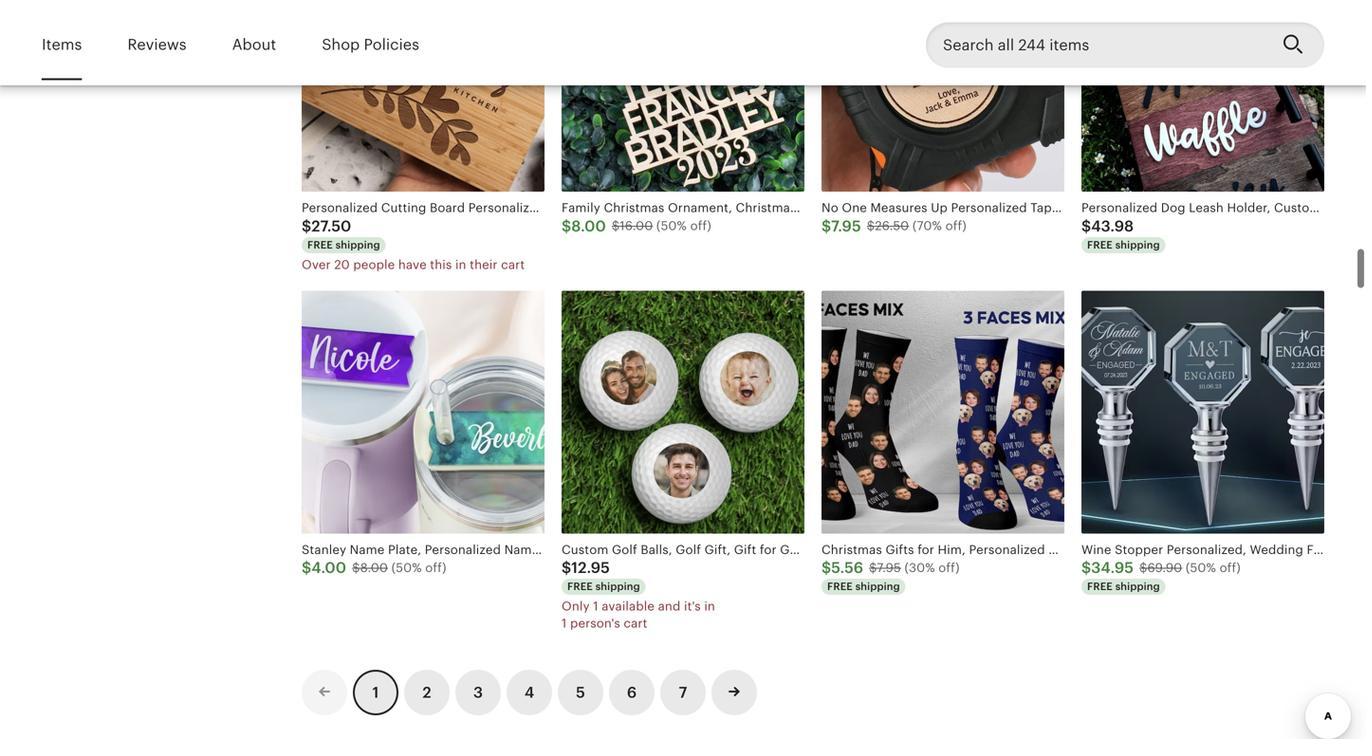 Task type: describe. For each thing, give the bounding box(es) containing it.
6 link
[[609, 670, 655, 715]]

$ inside the $ 27.50 free shipping over 20 people have this in their cart
[[302, 218, 312, 235]]

in for 12.95
[[705, 599, 716, 614]]

items
[[42, 36, 82, 53]]

no one measures up personalized tape measure, personalized gift for papa, gift for grandpa, grandparent gift, carpenter gift, gifts for dad image
[[822, 0, 1065, 192]]

policies
[[364, 36, 420, 53]]

5 link
[[558, 670, 604, 715]]

about link
[[232, 23, 276, 67]]

custom golf balls, golf gift, gift for golfer, dad christmas gift, gift for husband, gift for grandpa, golfball image
[[562, 291, 805, 534]]

people
[[353, 257, 395, 272]]

(70%
[[913, 219, 942, 233]]

stanley name plate, personalized name tag for stanley tumblers, customized acrylic name plate for stanley lids, gift for her, gift for mom image
[[302, 291, 545, 534]]

christmas gifts for him, personalized gifts for men, custom face socks, personalized socks, custom socks, funny gift idea with photo image
[[822, 291, 1065, 534]]

7 link
[[661, 670, 706, 715]]

off) inside $ 5.56 $ 7.95 (30% off) free shipping
[[939, 561, 960, 575]]

5
[[576, 684, 585, 701]]

2 horizontal spatial 1
[[593, 599, 599, 614]]

items link
[[42, 23, 82, 67]]

shipping inside $ 5.56 $ 7.95 (30% off) free shipping
[[856, 581, 900, 593]]

4.00
[[312, 560, 347, 577]]

personalized cutting board personalized gifts, custom cutting board, wedding gift, bridal shower gift, anniversary gifts, engagement gifts image
[[302, 0, 545, 192]]

off) for 7.95
[[946, 219, 967, 233]]

$ 43.98 free shipping
[[1082, 218, 1161, 251]]

reviews
[[128, 36, 187, 53]]

Search all 244 items text field
[[926, 22, 1268, 68]]

27.50
[[312, 218, 352, 235]]

4
[[525, 684, 535, 701]]

$ 8.00 $ 16.00 (50% off)
[[562, 218, 712, 235]]

in for 27.50
[[456, 257, 467, 272]]

shop policies link
[[322, 23, 420, 67]]

shipping for 12.95
[[596, 581, 640, 593]]

0 horizontal spatial 7.95
[[832, 218, 862, 235]]

over
[[302, 257, 331, 272]]

only
[[562, 599, 590, 614]]

5.56
[[832, 560, 864, 577]]

wine stopper personalized, wedding favor, custom engraved bottle stopper, anniversary gift, crystal bottle stopper engagement gift christmas image
[[1082, 291, 1325, 534]]

(30%
[[905, 561, 936, 575]]

$ 7.95 $ 26.50 (70% off)
[[822, 218, 967, 235]]

shop
[[322, 36, 360, 53]]

free for 27.50
[[308, 239, 333, 251]]

free inside $ 5.56 $ 7.95 (30% off) free shipping
[[828, 581, 853, 593]]

8.00 inside $ 4.00 $ 8.00 (50% off)
[[360, 561, 388, 575]]

6
[[627, 684, 637, 701]]

$ 34.95 $ 69.90 (50% off) free shipping
[[1082, 560, 1241, 593]]

have
[[399, 257, 427, 272]]

$ inside $ 43.98 free shipping
[[1082, 218, 1092, 235]]

(50% for 8.00
[[657, 219, 687, 233]]

personalized dog leash holder, custom dog leash holder, wood leash holder, dog name leash holder, dog lover gifts image
[[1082, 0, 1325, 192]]

3 link
[[456, 670, 501, 715]]

3
[[474, 684, 483, 701]]

it's
[[684, 599, 701, 614]]

$ inside $ 12.95 free shipping only 1 available and it's in 1 person's cart
[[562, 560, 572, 577]]

69.90
[[1148, 561, 1183, 575]]



Task type: vqa. For each thing, say whether or not it's contained in the screenshot.
a corresponding to 24.00
no



Task type: locate. For each thing, give the bounding box(es) containing it.
$ inside $ 4.00 $ 8.00 (50% off)
[[352, 561, 360, 575]]

and
[[658, 599, 681, 614]]

8.00 right 4.00
[[360, 561, 388, 575]]

0 vertical spatial 7.95
[[832, 218, 862, 235]]

20
[[334, 257, 350, 272]]

off)
[[691, 219, 712, 233], [946, 219, 967, 233], [425, 561, 447, 575], [939, 561, 960, 575], [1220, 561, 1241, 575]]

43.98
[[1092, 218, 1134, 235]]

0 vertical spatial 1
[[593, 599, 599, 614]]

8.00
[[572, 218, 606, 235], [360, 561, 388, 575]]

7.95 inside $ 5.56 $ 7.95 (30% off) free shipping
[[877, 561, 902, 575]]

off) inside $ 4.00 $ 8.00 (50% off)
[[425, 561, 447, 575]]

shipping up 20
[[336, 239, 380, 251]]

free for 12.95
[[568, 581, 593, 593]]

1 horizontal spatial 7.95
[[877, 561, 902, 575]]

4 link
[[507, 670, 552, 715]]

(50%
[[657, 219, 687, 233], [392, 561, 422, 575], [1186, 561, 1217, 575]]

26.50
[[875, 219, 910, 233]]

shipping down 43.98
[[1116, 239, 1161, 251]]

1 horizontal spatial 1
[[562, 617, 567, 631]]

about
[[232, 36, 276, 53]]

$ inside $ 8.00 $ 16.00 (50% off)
[[612, 219, 620, 233]]

shipping
[[336, 239, 380, 251], [1116, 239, 1161, 251], [596, 581, 640, 593], [856, 581, 900, 593], [1116, 581, 1161, 593]]

their
[[470, 257, 498, 272]]

shipping inside $ 12.95 free shipping only 1 available and it's in 1 person's cart
[[596, 581, 640, 593]]

cart inside $ 12.95 free shipping only 1 available and it's in 1 person's cart
[[624, 617, 648, 631]]

0 horizontal spatial 1
[[373, 684, 379, 701]]

1 down only
[[562, 617, 567, 631]]

2 vertical spatial 1
[[373, 684, 379, 701]]

$ 12.95 free shipping only 1 available and it's in 1 person's cart
[[562, 560, 716, 631]]

1 inside "1" 'link'
[[373, 684, 379, 701]]

free down 43.98
[[1088, 239, 1113, 251]]

in inside the $ 27.50 free shipping over 20 people have this in their cart
[[456, 257, 467, 272]]

in right it's
[[705, 599, 716, 614]]

$ 27.50 free shipping over 20 people have this in their cart
[[302, 218, 525, 272]]

in inside $ 12.95 free shipping only 1 available and it's in 1 person's cart
[[705, 599, 716, 614]]

free down 34.95
[[1088, 581, 1113, 593]]

7.95 left (30%
[[877, 561, 902, 575]]

available
[[602, 599, 655, 614]]

shipping up available
[[596, 581, 640, 593]]

1 vertical spatial 7.95
[[877, 561, 902, 575]]

shipping for 27.50
[[336, 239, 380, 251]]

cart
[[501, 257, 525, 272], [624, 617, 648, 631]]

reviews link
[[128, 23, 187, 67]]

$
[[302, 218, 312, 235], [562, 218, 572, 235], [822, 218, 832, 235], [1082, 218, 1092, 235], [612, 219, 620, 233], [867, 219, 875, 233], [302, 560, 312, 577], [562, 560, 572, 577], [822, 560, 832, 577], [1082, 560, 1092, 577], [352, 561, 360, 575], [870, 561, 877, 575], [1140, 561, 1148, 575]]

1 up person's
[[593, 599, 599, 614]]

0 horizontal spatial (50%
[[392, 561, 422, 575]]

1 link
[[353, 670, 399, 715]]

$ 5.56 $ 7.95 (30% off) free shipping
[[822, 560, 960, 593]]

34.95
[[1092, 560, 1134, 577]]

$ 4.00 $ 8.00 (50% off)
[[302, 560, 447, 577]]

free up only
[[568, 581, 593, 593]]

shipping down 34.95
[[1116, 581, 1161, 593]]

cart down available
[[624, 617, 648, 631]]

in
[[456, 257, 467, 272], [705, 599, 716, 614]]

2 horizontal spatial (50%
[[1186, 561, 1217, 575]]

shop policies
[[322, 36, 420, 53]]

in right this
[[456, 257, 467, 272]]

free up over
[[308, 239, 333, 251]]

1 horizontal spatial 8.00
[[572, 218, 606, 235]]

off) inside $ 7.95 $ 26.50 (70% off)
[[946, 219, 967, 233]]

1
[[593, 599, 599, 614], [562, 617, 567, 631], [373, 684, 379, 701]]

shipping inside $ 43.98 free shipping
[[1116, 239, 1161, 251]]

(50% inside $ 4.00 $ 8.00 (50% off)
[[392, 561, 422, 575]]

$ inside $ 7.95 $ 26.50 (70% off)
[[867, 219, 875, 233]]

7
[[679, 684, 688, 701]]

off) for 8.00
[[691, 219, 712, 233]]

off) for 4.00
[[425, 561, 447, 575]]

1 horizontal spatial (50%
[[657, 219, 687, 233]]

cart right "their" on the left top of page
[[501, 257, 525, 272]]

1 vertical spatial in
[[705, 599, 716, 614]]

7.95 left 26.50 on the top of page
[[832, 218, 862, 235]]

person's
[[570, 617, 621, 631]]

free for 43.98
[[1088, 239, 1113, 251]]

2 link
[[404, 670, 450, 715]]

8.00 left "16.00"
[[572, 218, 606, 235]]

(50% right 69.90
[[1186, 561, 1217, 575]]

shipping for 43.98
[[1116, 239, 1161, 251]]

1 left 2
[[373, 684, 379, 701]]

shipping down 5.56 on the right bottom
[[856, 581, 900, 593]]

shipping inside the $ 27.50 free shipping over 20 people have this in their cart
[[336, 239, 380, 251]]

12.95
[[572, 560, 610, 577]]

free down 5.56 on the right bottom
[[828, 581, 853, 593]]

free inside $ 12.95 free shipping only 1 available and it's in 1 person's cart
[[568, 581, 593, 593]]

1 vertical spatial 8.00
[[360, 561, 388, 575]]

free
[[308, 239, 333, 251], [1088, 239, 1113, 251], [568, 581, 593, 593], [828, 581, 853, 593], [1088, 581, 1113, 593]]

1 vertical spatial 1
[[562, 617, 567, 631]]

free inside $ 34.95 $ 69.90 (50% off) free shipping
[[1088, 581, 1113, 593]]

off) inside $ 34.95 $ 69.90 (50% off) free shipping
[[1220, 561, 1241, 575]]

(50% inside $ 8.00 $ 16.00 (50% off)
[[657, 219, 687, 233]]

(50% right "16.00"
[[657, 219, 687, 233]]

1 horizontal spatial in
[[705, 599, 716, 614]]

cart inside the $ 27.50 free shipping over 20 people have this in their cart
[[501, 257, 525, 272]]

off) inside $ 8.00 $ 16.00 (50% off)
[[691, 219, 712, 233]]

family christmas ornament, christmas tree ornament with family names, christmas tree name ornament 2023, personalized family name ornament image
[[562, 0, 805, 192]]

free inside the $ 27.50 free shipping over 20 people have this in their cart
[[308, 239, 333, 251]]

shipping inside $ 34.95 $ 69.90 (50% off) free shipping
[[1116, 581, 1161, 593]]

(50% for 4.00
[[392, 561, 422, 575]]

2
[[423, 684, 432, 701]]

1 vertical spatial cart
[[624, 617, 648, 631]]

0 vertical spatial 8.00
[[572, 218, 606, 235]]

0 horizontal spatial in
[[456, 257, 467, 272]]

0 vertical spatial in
[[456, 257, 467, 272]]

1 horizontal spatial cart
[[624, 617, 648, 631]]

0 vertical spatial cart
[[501, 257, 525, 272]]

0 horizontal spatial cart
[[501, 257, 525, 272]]

free inside $ 43.98 free shipping
[[1088, 239, 1113, 251]]

(50% inside $ 34.95 $ 69.90 (50% off) free shipping
[[1186, 561, 1217, 575]]

16.00
[[620, 219, 653, 233]]

this
[[430, 257, 452, 272]]

(50% right 4.00
[[392, 561, 422, 575]]

7.95
[[832, 218, 862, 235], [877, 561, 902, 575]]

0 horizontal spatial 8.00
[[360, 561, 388, 575]]



